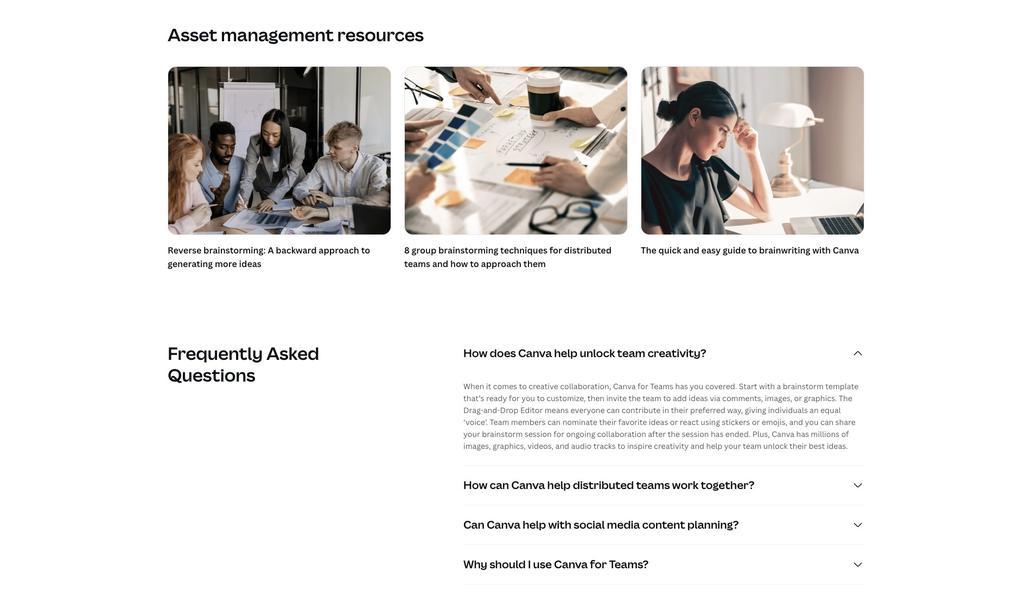 Task type: describe. For each thing, give the bounding box(es) containing it.
2 horizontal spatial ideas
[[689, 393, 708, 403]]

canva inside 'dropdown button'
[[512, 478, 545, 492]]

2 horizontal spatial has
[[797, 429, 810, 439]]

1 vertical spatial team
[[643, 393, 662, 403]]

2 vertical spatial team
[[743, 441, 762, 451]]

the quick and easy guide to brainwriting with canva
[[641, 244, 860, 256]]

that's
[[464, 393, 485, 403]]

content
[[643, 517, 686, 532]]

collaboration
[[597, 429, 647, 439]]

social
[[574, 517, 605, 532]]

help inside dropdown button
[[523, 517, 546, 532]]

a
[[268, 244, 274, 256]]

how
[[451, 258, 468, 270]]

untitleddesign24 image
[[168, 67, 391, 234]]

distributed inside 'dropdown button'
[[573, 478, 634, 492]]

emojis,
[[762, 417, 788, 427]]

reverse
[[168, 244, 202, 256]]

to up in on the right of the page
[[664, 393, 671, 403]]

equal
[[821, 405, 841, 415]]

can down means
[[548, 417, 561, 427]]

tracks
[[594, 441, 616, 451]]

when
[[464, 381, 485, 391]]

and down individuals
[[790, 417, 804, 427]]

comments,
[[723, 393, 764, 403]]

work
[[672, 478, 699, 492]]

approach inside reverse brainstorming: a backward approach to generating more ideas
[[319, 244, 359, 256]]

everyone
[[571, 405, 605, 415]]

individuals
[[769, 405, 808, 415]]

how can canva help distributed teams work together? button
[[464, 466, 865, 505]]

ideas inside reverse brainstorming: a backward approach to generating more ideas
[[239, 258, 262, 270]]

guide
[[723, 244, 746, 256]]

1 horizontal spatial the
[[668, 429, 680, 439]]

drag-
[[464, 405, 484, 415]]

team
[[490, 417, 509, 427]]

teams?
[[609, 557, 649, 572]]

distributed inside 8 group brainstorming techniques for distributed teams and how to approach them
[[564, 244, 612, 256]]

and left audio
[[556, 441, 570, 451]]

use
[[533, 557, 552, 572]]

videos,
[[528, 441, 554, 451]]

of
[[842, 429, 849, 439]]

media
[[607, 517, 640, 532]]

to right comes
[[519, 381, 527, 391]]

why should i use canva for teams? button
[[464, 545, 865, 584]]

how can canva help distributed teams work together?
[[464, 478, 755, 492]]

to down the "creative"
[[537, 393, 545, 403]]

canva inside dropdown button
[[519, 346, 552, 360]]

and down react
[[691, 441, 705, 451]]

i
[[528, 557, 531, 572]]

can
[[464, 517, 485, 532]]

brainstorming:
[[204, 244, 266, 256]]

plus,
[[753, 429, 770, 439]]

0 horizontal spatial your
[[464, 429, 480, 439]]

1 horizontal spatial or
[[752, 417, 760, 427]]

techniques
[[501, 244, 548, 256]]

can down invite
[[607, 405, 620, 415]]

together?
[[701, 478, 755, 492]]

for left 'ongoing'
[[554, 429, 565, 439]]

teams inside 8 group brainstorming techniques for distributed teams and how to approach them
[[404, 258, 431, 270]]

0 horizontal spatial has
[[676, 381, 688, 391]]

and-
[[484, 405, 500, 415]]

preferred
[[691, 405, 726, 415]]

does
[[490, 346, 516, 360]]

help inside dropdown button
[[554, 346, 578, 360]]

ready
[[486, 393, 507, 403]]

more
[[215, 258, 237, 270]]

react
[[680, 417, 699, 427]]

add
[[673, 393, 687, 403]]

creativity?
[[648, 346, 707, 360]]

with inside the when it comes to creative collaboration, canva for teams has you covered. start with a brainstorm template that's ready for you to customize, then invite the team to add ideas via comments, images, or graphics. the drag-and-drop editor means everyone can contribute in their preferred way, giving individuals an equal 'voice'. team members can nominate their favorite ideas or react using stickers or emojis, and you can share your brainstorm session for ongoing collaboration after the session has ended. plus, canva has millions of images, graphics, videos, and audio tracks to inspire creativity and help your team unlock their best ideas.
[[760, 381, 775, 391]]

to inside 8 group brainstorming techniques for distributed teams and how to approach them
[[470, 258, 479, 270]]

0 horizontal spatial or
[[670, 417, 678, 427]]

giving
[[745, 405, 767, 415]]

should
[[490, 557, 526, 572]]

frequently asked questions
[[168, 341, 319, 387]]

template
[[826, 381, 859, 391]]

ended.
[[726, 429, 751, 439]]

customize,
[[547, 393, 586, 403]]

best
[[809, 441, 825, 451]]

0 horizontal spatial images,
[[464, 441, 491, 451]]

it
[[486, 381, 492, 391]]

share
[[836, 417, 856, 427]]

8 group brainstorming techniques for distributed teams and how to approach them link
[[404, 66, 628, 274]]

1 horizontal spatial you
[[690, 381, 704, 391]]

0 horizontal spatial you
[[522, 393, 535, 403]]

the quick and easy guide to brainwriting with canva link
[[641, 66, 865, 260]]

and inside 8 group brainstorming techniques for distributed teams and how to approach them
[[433, 258, 449, 270]]

when it comes to creative collaboration, canva for teams has you covered. start with a brainstorm template that's ready for you to customize, then invite the team to add ideas via comments, images, or graphics. the drag-and-drop editor means everyone can contribute in their preferred way, giving individuals an equal 'voice'. team members can nominate their favorite ideas or react using stickers or emojis, and you can share your brainstorm session for ongoing collaboration after the session has ended. plus, canva has millions of images, graphics, videos, and audio tracks to inspire creativity and help your team unlock their best ideas.
[[464, 381, 859, 451]]

inspire
[[628, 441, 652, 451]]

nominate
[[563, 417, 598, 427]]

group
[[412, 244, 437, 256]]

and left easy at top
[[684, 244, 700, 256]]

1 horizontal spatial your
[[725, 441, 741, 451]]

reverse brainstorming: a backward approach to generating more ideas
[[168, 244, 370, 270]]

brainstorming
[[439, 244, 499, 256]]

generating
[[168, 258, 213, 270]]

teams inside 'dropdown button'
[[637, 478, 670, 492]]

contribute
[[622, 405, 661, 415]]

easy
[[702, 244, 721, 256]]

2 session from the left
[[682, 429, 709, 439]]

with inside dropdown button
[[549, 517, 572, 532]]

frequently
[[168, 341, 263, 365]]



Task type: vqa. For each thing, say whether or not it's contained in the screenshot.
the brainstorm
yes



Task type: locate. For each thing, give the bounding box(es) containing it.
0 vertical spatial team
[[618, 346, 646, 360]]

1 horizontal spatial has
[[711, 429, 724, 439]]

session
[[525, 429, 552, 439], [682, 429, 709, 439]]

ideas down the brainstorming:
[[239, 258, 262, 270]]

how inside dropdown button
[[464, 346, 488, 360]]

for right the techniques
[[550, 244, 562, 256]]

0 horizontal spatial unlock
[[580, 346, 615, 360]]

help down videos,
[[548, 478, 571, 492]]

0 horizontal spatial session
[[525, 429, 552, 439]]

1 vertical spatial the
[[839, 393, 853, 403]]

canva
[[833, 244, 860, 256], [519, 346, 552, 360], [613, 381, 636, 391], [772, 429, 795, 439], [512, 478, 545, 492], [487, 517, 521, 532], [554, 557, 588, 572]]

resources
[[337, 23, 424, 46]]

8 group brainstorming techniques for distributed teams and how to approach them
[[404, 244, 612, 270]]

asked
[[267, 341, 319, 365]]

members
[[511, 417, 546, 427]]

why
[[464, 557, 488, 572]]

brainstorm up 'graphics.'
[[783, 381, 824, 391]]

1 horizontal spatial teams
[[637, 478, 670, 492]]

has down using at the bottom right of the page
[[711, 429, 724, 439]]

session up videos,
[[525, 429, 552, 439]]

how inside 'dropdown button'
[[464, 478, 488, 492]]

0 vertical spatial unlock
[[580, 346, 615, 360]]

how does canva help unlock team creativity? button
[[464, 334, 865, 373]]

0 horizontal spatial brainstorm
[[482, 429, 523, 439]]

0 vertical spatial teams
[[404, 258, 431, 270]]

to
[[361, 244, 370, 256], [748, 244, 758, 256], [470, 258, 479, 270], [519, 381, 527, 391], [537, 393, 545, 403], [664, 393, 671, 403], [618, 441, 626, 451]]

0 vertical spatial the
[[641, 244, 657, 256]]

8
[[404, 244, 410, 256]]

teams
[[404, 258, 431, 270], [637, 478, 670, 492]]

them
[[524, 258, 546, 270]]

team inside dropdown button
[[618, 346, 646, 360]]

millions
[[811, 429, 840, 439]]

ideas up preferred
[[689, 393, 708, 403]]

your down ''voice'.'
[[464, 429, 480, 439]]

0 horizontal spatial the
[[641, 244, 657, 256]]

1 vertical spatial teams
[[637, 478, 670, 492]]

2 vertical spatial their
[[790, 441, 807, 451]]

for left teams
[[638, 381, 649, 391]]

after
[[648, 429, 666, 439]]

0 vertical spatial brainstorm
[[783, 381, 824, 391]]

team left creativity?
[[618, 346, 646, 360]]

1 horizontal spatial the
[[839, 393, 853, 403]]

the up contribute
[[629, 393, 641, 403]]

creative
[[529, 381, 559, 391]]

to inside the quick and easy guide to brainwriting with canva link
[[748, 244, 758, 256]]

for up drop
[[509, 393, 520, 403]]

untitleddesign25 image
[[642, 67, 864, 234]]

0 vertical spatial images,
[[765, 393, 793, 403]]

for left teams?
[[590, 557, 607, 572]]

using
[[701, 417, 720, 427]]

unlock up collaboration,
[[580, 346, 615, 360]]

0 vertical spatial ideas
[[239, 258, 262, 270]]

unlock
[[580, 346, 615, 360], [764, 441, 788, 451]]

an
[[810, 405, 819, 415]]

can canva help with social media content planning?
[[464, 517, 739, 532]]

1 horizontal spatial brainstorm
[[783, 381, 824, 391]]

approach inside 8 group brainstorming techniques for distributed teams and how to approach them
[[481, 258, 522, 270]]

help inside the when it comes to creative collaboration, canva for teams has you covered. start with a brainstorm template that's ready for you to customize, then invite the team to add ideas via comments, images, or graphics. the drag-and-drop editor means everyone can contribute in their preferred way, giving individuals an equal 'voice'. team members can nominate their favorite ideas or react using stickers or emojis, and you can share your brainstorm session for ongoing collaboration after the session has ended. plus, canva has millions of images, graphics, videos, and audio tracks to inspire creativity and help your team unlock their best ideas.
[[707, 441, 723, 451]]

editor
[[521, 405, 543, 415]]

then
[[588, 393, 605, 403]]

0 horizontal spatial ideas
[[239, 258, 262, 270]]

session down react
[[682, 429, 709, 439]]

invite
[[607, 393, 627, 403]]

1 vertical spatial with
[[760, 381, 775, 391]]

the left quick
[[641, 244, 657, 256]]

1 session from the left
[[525, 429, 552, 439]]

how left the does
[[464, 346, 488, 360]]

0 vertical spatial distributed
[[564, 244, 612, 256]]

you up the editor
[[522, 393, 535, 403]]

2 horizontal spatial or
[[795, 393, 803, 403]]

brainstorm down team
[[482, 429, 523, 439]]

way,
[[728, 405, 744, 415]]

0 horizontal spatial the
[[629, 393, 641, 403]]

management
[[221, 23, 334, 46]]

1 vertical spatial you
[[522, 393, 535, 403]]

1 vertical spatial the
[[668, 429, 680, 439]]

can canva help with social media content planning? button
[[464, 505, 865, 545]]

reverse brainstorming: a backward approach to generating more ideas link
[[168, 66, 391, 274]]

0 horizontal spatial their
[[599, 417, 617, 427]]

1 vertical spatial approach
[[481, 258, 522, 270]]

creativity
[[654, 441, 689, 451]]

covered.
[[706, 381, 738, 391]]

with left social
[[549, 517, 572, 532]]

and left how
[[433, 258, 449, 270]]

drop
[[500, 405, 519, 415]]

2 vertical spatial you
[[805, 417, 819, 427]]

start
[[739, 381, 758, 391]]

asset management resources
[[168, 23, 424, 46]]

how for how can canva help distributed teams work together?
[[464, 478, 488, 492]]

for inside dropdown button
[[590, 557, 607, 572]]

1 vertical spatial how
[[464, 478, 488, 492]]

2 horizontal spatial you
[[805, 417, 819, 427]]

1 vertical spatial ideas
[[689, 393, 708, 403]]

1 horizontal spatial session
[[682, 429, 709, 439]]

0 vertical spatial approach
[[319, 244, 359, 256]]

backward
[[276, 244, 317, 256]]

2 horizontal spatial with
[[813, 244, 831, 256]]

ideas up after
[[649, 417, 669, 427]]

why should i use canva for teams?
[[464, 557, 649, 572]]

graphics.
[[804, 393, 837, 403]]

can down "graphics,"
[[490, 478, 509, 492]]

for inside 8 group brainstorming techniques for distributed teams and how to approach them
[[550, 244, 562, 256]]

how
[[464, 346, 488, 360], [464, 478, 488, 492]]

team
[[618, 346, 646, 360], [643, 393, 662, 403], [743, 441, 762, 451]]

1 horizontal spatial unlock
[[764, 441, 788, 451]]

or left react
[[670, 417, 678, 427]]

1 horizontal spatial images,
[[765, 393, 793, 403]]

audio
[[571, 441, 592, 451]]

1 vertical spatial unlock
[[764, 441, 788, 451]]

how up can
[[464, 478, 488, 492]]

team down plus,
[[743, 441, 762, 451]]

how does canva help unlock team creativity?
[[464, 346, 707, 360]]

team down teams
[[643, 393, 662, 403]]

can inside 'dropdown button'
[[490, 478, 509, 492]]

0 vertical spatial the
[[629, 393, 641, 403]]

stickers
[[722, 417, 751, 427]]

1 horizontal spatial ideas
[[649, 417, 669, 427]]

to right guide
[[748, 244, 758, 256]]

help inside 'dropdown button'
[[548, 478, 571, 492]]

the
[[629, 393, 641, 403], [668, 429, 680, 439]]

favorite
[[619, 417, 647, 427]]

has up best
[[797, 429, 810, 439]]

collaboration,
[[560, 381, 612, 391]]

how for how does canva help unlock team creativity?
[[464, 346, 488, 360]]

2 vertical spatial ideas
[[649, 417, 669, 427]]

the inside the when it comes to creative collaboration, canva for teams has you covered. start with a brainstorm template that's ready for you to customize, then invite the team to add ideas via comments, images, or graphics. the drag-and-drop editor means everyone can contribute in their preferred way, giving individuals an equal 'voice'. team members can nominate their favorite ideas or react using stickers or emojis, and you can share your brainstorm session for ongoing collaboration after the session has ended. plus, canva has millions of images, graphics, videos, and audio tracks to inspire creativity and help your team unlock their best ideas.
[[839, 393, 853, 403]]

to down brainstorming on the top left of the page
[[470, 258, 479, 270]]

or up individuals
[[795, 393, 803, 403]]

your
[[464, 429, 480, 439], [725, 441, 741, 451]]

1 vertical spatial your
[[725, 441, 741, 451]]

help up collaboration,
[[554, 346, 578, 360]]

1 horizontal spatial approach
[[481, 258, 522, 270]]

planning?
[[688, 517, 739, 532]]

0 vertical spatial your
[[464, 429, 480, 439]]

or
[[795, 393, 803, 403], [670, 417, 678, 427], [752, 417, 760, 427]]

1 how from the top
[[464, 346, 488, 360]]

unlock inside the when it comes to creative collaboration, canva for teams has you covered. start with a brainstorm template that's ready for you to customize, then invite the team to add ideas via comments, images, or graphics. the drag-and-drop editor means everyone can contribute in their preferred way, giving individuals an equal 'voice'. team members can nominate their favorite ideas or react using stickers or emojis, and you can share your brainstorm session for ongoing collaboration after the session has ended. plus, canva has millions of images, graphics, videos, and audio tracks to inspire creativity and help your team unlock their best ideas.
[[764, 441, 788, 451]]

help down using at the bottom right of the page
[[707, 441, 723, 451]]

teams down 'group'
[[404, 258, 431, 270]]

to down collaboration
[[618, 441, 626, 451]]

0 horizontal spatial teams
[[404, 258, 431, 270]]

you left covered.
[[690, 381, 704, 391]]

their up collaboration
[[599, 417, 617, 427]]

unlock inside how does canva help unlock team creativity? dropdown button
[[580, 346, 615, 360]]

1 vertical spatial brainstorm
[[482, 429, 523, 439]]

0 vertical spatial with
[[813, 244, 831, 256]]

asset
[[168, 23, 217, 46]]

1 horizontal spatial with
[[760, 381, 775, 391]]

quick
[[659, 244, 682, 256]]

questions
[[168, 363, 256, 387]]

with left 'a'
[[760, 381, 775, 391]]

0 vertical spatial how
[[464, 346, 488, 360]]

their down add on the bottom right of page
[[671, 405, 689, 415]]

can up 'millions'
[[821, 417, 834, 427]]

their
[[671, 405, 689, 415], [599, 417, 617, 427], [790, 441, 807, 451]]

ideas
[[239, 258, 262, 270], [689, 393, 708, 403], [649, 417, 669, 427]]

to left '8'
[[361, 244, 370, 256]]

2 horizontal spatial their
[[790, 441, 807, 451]]

1 vertical spatial images,
[[464, 441, 491, 451]]

to inside reverse brainstorming: a backward approach to generating more ideas
[[361, 244, 370, 256]]

0 horizontal spatial with
[[549, 517, 572, 532]]

approach down the techniques
[[481, 258, 522, 270]]

via
[[710, 393, 721, 403]]

unlock down plus,
[[764, 441, 788, 451]]

help up i
[[523, 517, 546, 532]]

or down giving at the bottom right of the page
[[752, 417, 760, 427]]

screenshot2023-01-13at11.24.17am (1) image
[[405, 67, 628, 234]]

2 vertical spatial with
[[549, 517, 572, 532]]

can
[[607, 405, 620, 415], [548, 417, 561, 427], [821, 417, 834, 427], [490, 478, 509, 492]]

1 horizontal spatial their
[[671, 405, 689, 415]]

0 vertical spatial you
[[690, 381, 704, 391]]

distributed
[[564, 244, 612, 256], [573, 478, 634, 492]]

you down an
[[805, 417, 819, 427]]

your down ended.
[[725, 441, 741, 451]]

ideas.
[[827, 441, 848, 451]]

the down template
[[839, 393, 853, 403]]

brainwriting
[[760, 244, 811, 256]]

teams left work
[[637, 478, 670, 492]]

the up creativity
[[668, 429, 680, 439]]

1 vertical spatial their
[[599, 417, 617, 427]]

1 vertical spatial distributed
[[573, 478, 634, 492]]

images, down ''voice'.'
[[464, 441, 491, 451]]

ongoing
[[567, 429, 596, 439]]

their left best
[[790, 441, 807, 451]]

with right brainwriting
[[813, 244, 831, 256]]

'voice'.
[[464, 417, 488, 427]]

teams
[[651, 381, 674, 391]]

0 horizontal spatial approach
[[319, 244, 359, 256]]

in
[[663, 405, 670, 415]]

a
[[777, 381, 781, 391]]

graphics,
[[493, 441, 526, 451]]

images, down 'a'
[[765, 393, 793, 403]]

0 vertical spatial their
[[671, 405, 689, 415]]

for
[[550, 244, 562, 256], [638, 381, 649, 391], [509, 393, 520, 403], [554, 429, 565, 439], [590, 557, 607, 572]]

has up add on the bottom right of page
[[676, 381, 688, 391]]

approach right backward
[[319, 244, 359, 256]]

2 how from the top
[[464, 478, 488, 492]]



